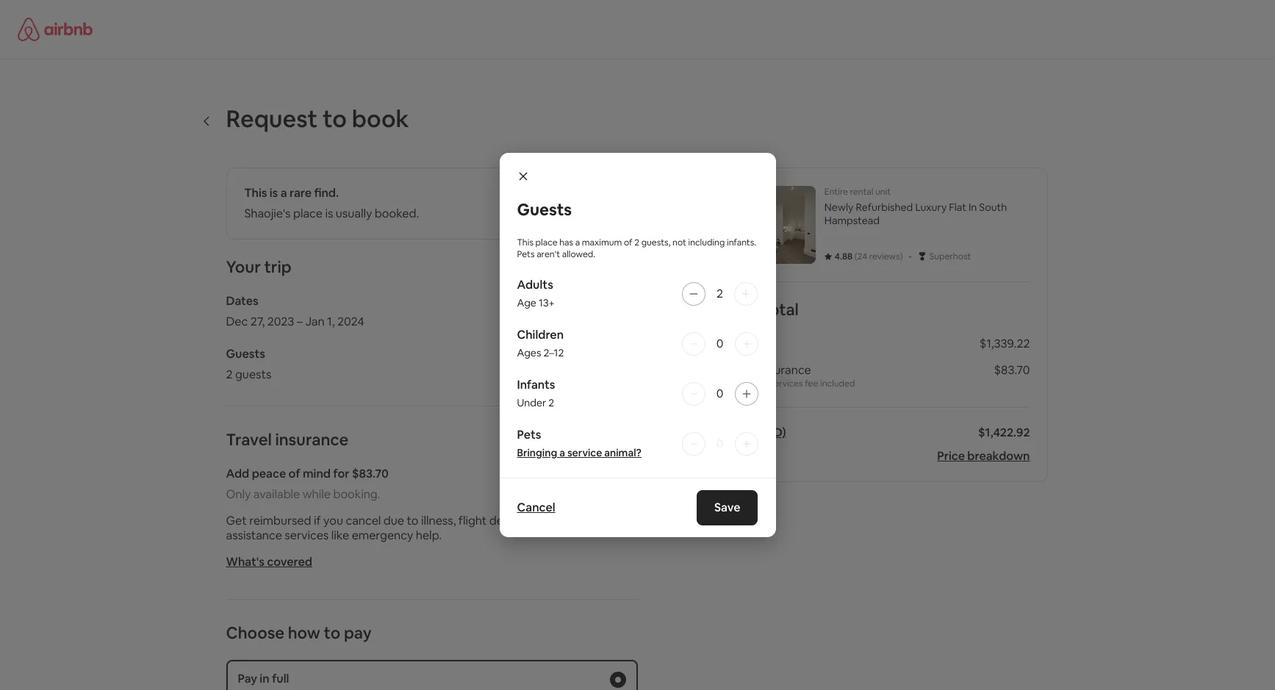 Task type: vqa. For each thing, say whether or not it's contained in the screenshot.
Entire Rental Unit Newly Refurbished Luxury Flat In South Hampstead
yes



Task type: locate. For each thing, give the bounding box(es) containing it.
services left like
[[285, 528, 329, 543]]

1 pets from the top
[[517, 248, 535, 260]]

1 horizontal spatial travel insurance
[[725, 362, 811, 378]]

emergency
[[352, 528, 413, 543]]

book
[[352, 104, 409, 134]]

to left book
[[323, 104, 347, 134]]

travel insurance up 'peace'
[[226, 429, 349, 450]]

1 vertical spatial guests
[[226, 346, 265, 362]]

0 vertical spatial a
[[281, 185, 287, 201]]

cancel
[[517, 500, 555, 515]]

place
[[293, 206, 323, 221], [536, 237, 558, 248]]

group containing children
[[517, 327, 758, 360]]

booking.
[[333, 487, 380, 502]]

bringing a service animal? button
[[517, 445, 642, 460]]

insurance down nights at right
[[759, 362, 811, 378]]

2 group from the top
[[517, 327, 758, 360]]

this inside the this is a rare find. shaojie's place is usually booked.
[[244, 185, 267, 201]]

your for your total
[[725, 299, 759, 320]]

infants.
[[727, 237, 756, 248]]

5
[[725, 336, 731, 351]]

maximum
[[582, 237, 622, 248]]

1 vertical spatial $83.70
[[352, 466, 389, 481]]

$83.70 up booking.
[[352, 466, 389, 481]]

0 horizontal spatial $83.70
[[352, 466, 389, 481]]

dates dec 27, 2023 – jan 1, 2024
[[226, 293, 364, 329]]

2 pets from the top
[[517, 427, 541, 443]]

this up shaojie's
[[244, 185, 267, 201]]

back image
[[201, 115, 213, 127]]

0 left 5
[[716, 336, 724, 351]]

1 horizontal spatial insurance
[[759, 362, 811, 378]]

peace
[[252, 466, 286, 481]]

0 for pets
[[716, 436, 724, 451]]

1 vertical spatial your
[[725, 299, 759, 320]]

0 horizontal spatial is
[[270, 185, 278, 201]]

(
[[855, 251, 858, 262]]

mind
[[303, 466, 331, 481]]

travel
[[725, 362, 757, 378], [226, 429, 272, 450]]

insurance up mind
[[275, 429, 349, 450]]

1 vertical spatial services
[[285, 528, 329, 543]]

your
[[226, 257, 261, 277], [725, 299, 759, 320]]

total
[[725, 425, 752, 440]]

0 left assistance
[[716, 386, 724, 401]]

)
[[900, 251, 903, 262]]

1 vertical spatial of
[[289, 466, 300, 481]]

newly
[[825, 201, 854, 214]]

1 vertical spatial travel
[[226, 429, 272, 450]]

pets up bringing on the left bottom of the page
[[517, 427, 541, 443]]

your up the dates
[[226, 257, 261, 277]]

pets
[[517, 248, 535, 260], [517, 427, 541, 443]]

group
[[517, 277, 758, 310], [517, 327, 758, 360], [517, 377, 758, 410], [517, 427, 758, 460]]

a right has
[[575, 237, 580, 248]]

to inside get reimbursed if you cancel due to illness, flight delays, and more. plus, get assistance services like emergency help.
[[407, 513, 419, 529]]

travel down 5 nights
[[725, 362, 757, 378]]

place down rare
[[293, 206, 323, 221]]

1 horizontal spatial travel
[[725, 362, 757, 378]]

1 horizontal spatial $83.70
[[994, 362, 1030, 378]]

adults
[[517, 277, 553, 293]]

0 horizontal spatial place
[[293, 206, 323, 221]]

1 vertical spatial to
[[407, 513, 419, 529]]

guests,
[[641, 237, 671, 248]]

adults age 13+
[[517, 277, 555, 309]]

3 0 from the top
[[716, 436, 724, 451]]

travel insurance down nights at right
[[725, 362, 811, 378]]

fee
[[805, 378, 818, 390]]

2 horizontal spatial a
[[575, 237, 580, 248]]

unit
[[875, 186, 891, 198]]

infants under 2
[[517, 377, 555, 409]]

1 horizontal spatial a
[[559, 446, 565, 459]]

0 vertical spatial travel
[[725, 362, 757, 378]]

jan
[[305, 314, 325, 329]]

ages
[[517, 346, 541, 359]]

2 0 from the top
[[716, 386, 724, 401]]

of left mind
[[289, 466, 300, 481]]

including
[[688, 237, 725, 248]]

0 vertical spatial place
[[293, 206, 323, 221]]

1 horizontal spatial guests
[[517, 199, 572, 220]]

2 left your total
[[717, 286, 723, 301]]

of right maximum
[[624, 237, 633, 248]]

1 horizontal spatial your
[[725, 299, 759, 320]]

$83.70 inside "add peace of mind for $83.70 only available while booking."
[[352, 466, 389, 481]]

a inside the this is a rare find. shaojie's place is usually booked.
[[281, 185, 287, 201]]

2 left the guests,
[[635, 237, 640, 248]]

of inside this place has a maximum of 2 guests, not including infants. pets aren't allowed.
[[624, 237, 633, 248]]

0 for infants
[[716, 386, 724, 401]]

1 horizontal spatial this
[[517, 237, 534, 248]]

to right due
[[407, 513, 419, 529]]

is down the find. at the left top
[[325, 206, 333, 221]]

is up shaojie's
[[270, 185, 278, 201]]

2 vertical spatial a
[[559, 446, 565, 459]]

0 vertical spatial guests
[[517, 199, 572, 220]]

dates
[[226, 293, 259, 309]]

pets left aren't
[[517, 248, 535, 260]]

2 vertical spatial to
[[324, 623, 341, 643]]

2 inside this place has a maximum of 2 guests, not including infants. pets aren't allowed.
[[635, 237, 640, 248]]

services inside get reimbursed if you cancel due to illness, flight delays, and more. plus, get assistance services like emergency help.
[[285, 528, 329, 543]]

1 group from the top
[[517, 277, 758, 310]]

0 vertical spatial your
[[226, 257, 261, 277]]

this for this place has a maximum of 2 guests, not including infants. pets aren't allowed.
[[517, 237, 534, 248]]

0 horizontal spatial this
[[244, 185, 267, 201]]

0 horizontal spatial your
[[226, 257, 261, 277]]

a left rare
[[281, 185, 287, 201]]

4 group from the top
[[517, 427, 758, 460]]

1 horizontal spatial is
[[325, 206, 333, 221]]

0 vertical spatial is
[[270, 185, 278, 201]]

your up 5 nights
[[725, 299, 759, 320]]

2 left guests
[[226, 367, 233, 382]]

0 vertical spatial 0
[[716, 336, 724, 351]]

0 horizontal spatial travel
[[226, 429, 272, 450]]

a left service
[[559, 446, 565, 459]]

luxury
[[915, 201, 947, 214]]

3 group from the top
[[517, 377, 758, 410]]

allowed.
[[562, 248, 595, 260]]

trip
[[264, 257, 291, 277]]

2024
[[337, 314, 364, 329]]

guests up has
[[517, 199, 572, 220]]

of
[[624, 237, 633, 248], [289, 466, 300, 481]]

guests for guests
[[517, 199, 572, 220]]

$1,339.22
[[980, 336, 1030, 351]]

0 horizontal spatial guests
[[226, 346, 265, 362]]

1 horizontal spatial of
[[624, 237, 633, 248]]

1 0 from the top
[[716, 336, 724, 351]]

2 vertical spatial 0
[[716, 436, 724, 451]]

services left fee
[[770, 378, 803, 390]]

27,
[[251, 314, 265, 329]]

place inside the this is a rare find. shaojie's place is usually booked.
[[293, 206, 323, 221]]

request
[[226, 104, 318, 134]]

flat
[[949, 201, 966, 214]]

1 horizontal spatial place
[[536, 237, 558, 248]]

your total
[[725, 299, 799, 320]]

1 vertical spatial a
[[575, 237, 580, 248]]

travel up add
[[226, 429, 272, 450]]

more.
[[552, 513, 583, 529]]

1 vertical spatial this
[[517, 237, 534, 248]]

0 horizontal spatial travel insurance
[[226, 429, 349, 450]]

place left has
[[536, 237, 558, 248]]

to left pay
[[324, 623, 341, 643]]

pay
[[238, 671, 257, 687]]

1 vertical spatial travel insurance
[[226, 429, 349, 450]]

a inside pets bringing a service animal?
[[559, 446, 565, 459]]

0 vertical spatial pets
[[517, 248, 535, 260]]

this
[[244, 185, 267, 201], [517, 237, 534, 248]]

$83.70 down $1,339.22
[[994, 362, 1030, 378]]

0 horizontal spatial of
[[289, 466, 300, 481]]

0 vertical spatial services
[[770, 378, 803, 390]]

1 vertical spatial pets
[[517, 427, 541, 443]]

travel insurance
[[725, 362, 811, 378], [226, 429, 349, 450]]

2023
[[267, 314, 294, 329]]

for
[[333, 466, 350, 481]]

guests inside guests 2 guests
[[226, 346, 265, 362]]

0 horizontal spatial a
[[281, 185, 287, 201]]

guests
[[517, 199, 572, 220], [226, 346, 265, 362]]

available
[[253, 487, 300, 502]]

None radio
[[610, 672, 626, 688]]

usually
[[336, 206, 372, 221]]

0 horizontal spatial services
[[285, 528, 329, 543]]

guests inside guests dialog
[[517, 199, 572, 220]]

0 left total
[[716, 436, 724, 451]]

1,
[[327, 314, 335, 329]]

0 vertical spatial this
[[244, 185, 267, 201]]

0 vertical spatial of
[[624, 237, 633, 248]]

in
[[969, 201, 977, 214]]

a for pets
[[559, 446, 565, 459]]

and
[[529, 513, 549, 529]]

1 vertical spatial 0
[[716, 386, 724, 401]]

guests up guests
[[226, 346, 265, 362]]

while
[[303, 487, 331, 502]]

this inside this place has a maximum of 2 guests, not including infants. pets aren't allowed.
[[517, 237, 534, 248]]

guests 2 guests
[[226, 346, 271, 382]]

0 vertical spatial travel insurance
[[725, 362, 811, 378]]

guests for guests 2 guests
[[226, 346, 265, 362]]

illness,
[[421, 513, 456, 529]]

$83.70
[[994, 362, 1030, 378], [352, 466, 389, 481]]

pets inside pets bringing a service animal?
[[517, 427, 541, 443]]

guests dialog
[[499, 153, 776, 537]]

this left aren't
[[517, 237, 534, 248]]

1 vertical spatial insurance
[[275, 429, 349, 450]]

1 vertical spatial place
[[536, 237, 558, 248]]

is
[[270, 185, 278, 201], [325, 206, 333, 221]]

2 right under
[[549, 396, 554, 409]]

this is a rare find. shaojie's place is usually booked.
[[244, 185, 419, 221]]

2
[[635, 237, 640, 248], [717, 286, 723, 301], [226, 367, 233, 382], [549, 396, 554, 409]]

service
[[567, 446, 602, 459]]

help.
[[416, 528, 442, 543]]



Task type: describe. For each thing, give the bounding box(es) containing it.
0 vertical spatial to
[[323, 104, 347, 134]]

choose how to pay
[[226, 623, 372, 643]]

entire
[[825, 186, 848, 198]]

pay in full
[[238, 671, 289, 687]]

find.
[[314, 185, 339, 201]]

booked.
[[375, 206, 419, 221]]

what's covered button
[[226, 554, 312, 570]]

refurbished
[[856, 201, 913, 214]]

like
[[331, 528, 349, 543]]

your trip
[[226, 257, 291, 277]]

in
[[260, 671, 269, 687]]

place inside this place has a maximum of 2 guests, not including infants. pets aren't allowed.
[[536, 237, 558, 248]]

you
[[323, 513, 343, 529]]

of inside "add peace of mind for $83.70 only available while booking."
[[289, 466, 300, 481]]

0 vertical spatial $83.70
[[994, 362, 1030, 378]]

1 horizontal spatial services
[[770, 378, 803, 390]]

this for this is a rare find. shaojie's place is usually booked.
[[244, 185, 267, 201]]

2 inside infants under 2
[[549, 396, 554, 409]]

superhost
[[930, 251, 971, 262]]

group containing pets
[[517, 427, 758, 460]]

4.88
[[835, 251, 853, 262]]

add
[[226, 466, 249, 481]]

choose
[[226, 623, 284, 643]]

shaojie's
[[244, 206, 291, 221]]

2–12
[[544, 346, 564, 359]]

price breakdown button
[[937, 448, 1030, 464]]

price breakdown
[[937, 448, 1030, 464]]

a inside this place has a maximum of 2 guests, not including infants. pets aren't allowed.
[[575, 237, 580, 248]]

save
[[715, 500, 741, 515]]

group containing adults
[[517, 277, 758, 310]]

0 for children
[[716, 336, 724, 351]]

save button
[[697, 490, 758, 526]]

1 vertical spatial is
[[325, 206, 333, 221]]

get
[[613, 513, 631, 529]]

south
[[979, 201, 1007, 214]]

aren't
[[537, 248, 560, 260]]

full
[[272, 671, 289, 687]]

total
[[763, 299, 799, 320]]

assistance services fee included
[[725, 378, 855, 390]]

age
[[517, 296, 536, 309]]

13+
[[539, 296, 555, 309]]

hampstead
[[825, 214, 880, 227]]

–
[[297, 314, 303, 329]]

guests
[[235, 367, 271, 382]]

pets bringing a service animal?
[[517, 427, 642, 459]]

price
[[937, 448, 965, 464]]

assistance
[[226, 528, 282, 543]]

plus,
[[586, 513, 610, 529]]

dec
[[226, 314, 248, 329]]

children ages 2–12
[[517, 327, 564, 359]]

included
[[820, 378, 855, 390]]

•
[[909, 248, 912, 264]]

flight
[[459, 513, 487, 529]]

cancel
[[346, 513, 381, 529]]

children
[[517, 327, 564, 343]]

0 horizontal spatial insurance
[[275, 429, 349, 450]]

get
[[226, 513, 247, 529]]

pay
[[344, 623, 372, 643]]

get reimbursed if you cancel due to illness, flight delays, and more. plus, get assistance services like emergency help.
[[226, 513, 631, 543]]

due
[[384, 513, 404, 529]]

under
[[517, 396, 546, 409]]

your for your trip
[[226, 257, 261, 277]]

how
[[288, 623, 320, 643]]

only
[[226, 487, 251, 502]]

(usd)
[[755, 425, 786, 440]]

4.88 ( 24 reviews )
[[835, 251, 903, 262]]

reviews
[[869, 251, 900, 262]]

pets inside this place has a maximum of 2 guests, not including infants. pets aren't allowed.
[[517, 248, 535, 260]]

entire rental unit newly refurbished luxury flat in south hampstead
[[825, 186, 1007, 227]]

a for this
[[281, 185, 287, 201]]

2 inside guests 2 guests
[[226, 367, 233, 382]]

rare
[[290, 185, 312, 201]]

cancel button
[[517, 500, 555, 515]]

bringing
[[517, 446, 557, 459]]

0 vertical spatial insurance
[[759, 362, 811, 378]]

if
[[314, 513, 321, 529]]

total (usd)
[[725, 425, 786, 440]]

5 nights
[[725, 336, 767, 351]]

rental
[[850, 186, 873, 198]]

breakdown
[[968, 448, 1030, 464]]

this place has a maximum of 2 guests, not including infants. pets aren't allowed.
[[517, 237, 756, 260]]

add peace of mind for $83.70 only available while booking.
[[226, 466, 389, 502]]

group containing infants
[[517, 377, 758, 410]]

request to book
[[226, 104, 409, 134]]

$1,422.92
[[978, 425, 1030, 440]]

24
[[858, 251, 867, 262]]



